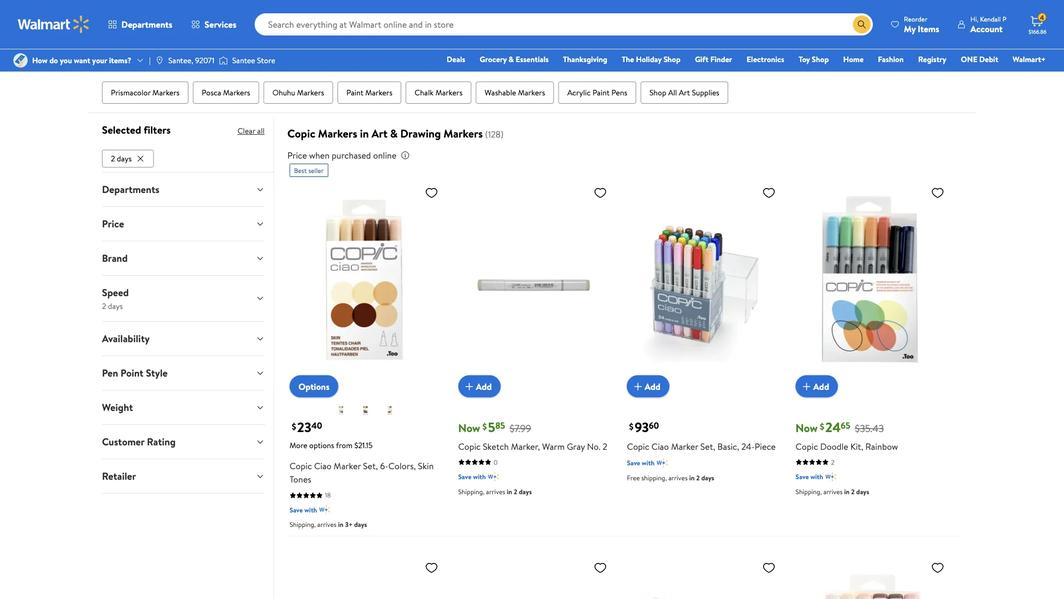 Task type: locate. For each thing, give the bounding box(es) containing it.
shipping, down 'sketch'
[[459, 487, 485, 496]]

add to cart image
[[632, 380, 645, 393]]

marker inside copic ciao marker set, 6-colors, skin tones
[[334, 460, 361, 472]]

1 horizontal spatial shipping,
[[459, 487, 485, 496]]

in left 3+
[[338, 520, 344, 529]]

clear up paint markers
[[360, 49, 377, 60]]

0 horizontal spatial paint
[[347, 87, 364, 98]]

1 horizontal spatial clear
[[360, 49, 377, 60]]

0
[[494, 457, 498, 467]]

1 horizontal spatial all
[[379, 49, 387, 60]]

essentials
[[516, 54, 549, 65]]

arrives down walmart plus icon
[[486, 487, 506, 496]]

walmart plus image down 'doodle'
[[826, 471, 837, 482]]

1 horizontal spatial now
[[796, 420, 818, 436]]

now $ 5 85 $7.99 copic sketch marker, warm gray no. 2
[[459, 418, 608, 452]]

0 horizontal spatial shipping, arrives in 2 days
[[459, 487, 532, 496]]

now
[[459, 420, 481, 436], [796, 420, 818, 436]]

marker for 6-
[[334, 460, 361, 472]]

now left the 24 on the right of the page
[[796, 420, 818, 436]]

1 vertical spatial clear
[[238, 125, 256, 136]]

add up '5'
[[476, 380, 492, 392]]

markers up copic markers in art & drawing markers (128)
[[366, 87, 393, 98]]

the holiday shop
[[622, 54, 681, 65]]

$ inside now $ 24 65 $35.43 copic doodle kit, rainbow
[[821, 420, 825, 432]]

ad disclaimer and feedback for skylinedisplayad image
[[954, 13, 963, 22]]

shop right the holiday
[[664, 54, 681, 65]]

shipping,
[[642, 473, 667, 482]]

more
[[290, 440, 308, 450]]

prismacolor
[[111, 87, 151, 98]]

$ 93 60
[[630, 418, 660, 437]]

& inside 'link'
[[509, 54, 514, 65]]

$35.43
[[856, 422, 885, 435]]

2 shipping, arrives in 2 days from the left
[[796, 487, 870, 496]]

acrylic paint pens
[[568, 87, 628, 98]]

markers for paint
[[366, 87, 393, 98]]

4 $ from the left
[[821, 420, 825, 432]]

shipping, for 5
[[459, 487, 485, 496]]

add for 93
[[645, 380, 661, 392]]

items
[[919, 22, 940, 35]]

departments inside dropdown button
[[102, 182, 160, 196]]

2 down marker,
[[514, 487, 518, 496]]

rating
[[147, 435, 176, 449]]

grocery & essentials
[[480, 54, 549, 65]]

price tab
[[93, 207, 274, 241]]

ciao down 60
[[652, 440, 670, 452]]

prismacolor markers
[[111, 87, 180, 98]]

$7.99
[[510, 422, 532, 435]]

finder
[[711, 54, 733, 65]]

when
[[309, 149, 330, 161]]

pen
[[102, 366, 118, 380]]

3+
[[345, 520, 353, 529]]

my
[[905, 22, 916, 35]]

set, left basic,
[[701, 440, 716, 452]]

2 horizontal spatial  image
[[219, 55, 228, 66]]

0 horizontal spatial now
[[459, 420, 481, 436]]

1 vertical spatial price
[[102, 217, 124, 231]]

 image right store
[[155, 56, 164, 65]]

paint
[[347, 87, 364, 98], [593, 87, 610, 98]]

1 vertical spatial marker
[[334, 460, 361, 472]]

all up paint markers
[[379, 49, 387, 60]]

all
[[669, 87, 678, 98]]

add up the 24 on the right of the page
[[814, 380, 830, 392]]

60
[[649, 420, 660, 432]]

2 $ from the left
[[483, 420, 487, 432]]

your
[[92, 55, 107, 66]]

all down 'posca markers' link
[[257, 125, 265, 136]]

2 now from the left
[[796, 420, 818, 436]]

1 horizontal spatial &
[[509, 54, 514, 65]]

marker up free shipping, arrives in 2 days
[[672, 440, 699, 452]]

1 vertical spatial clear all
[[238, 125, 265, 136]]

shipping, down tones
[[290, 520, 316, 529]]

days down "speed"
[[108, 300, 123, 311]]

2 days list item
[[102, 147, 156, 167]]

$ left 93
[[630, 420, 634, 432]]

1 horizontal spatial paint
[[593, 87, 610, 98]]

doodle
[[821, 440, 849, 452]]

gray
[[567, 440, 585, 452]]

arrives
[[669, 473, 688, 482], [486, 487, 506, 496], [824, 487, 843, 496], [318, 520, 337, 529]]

shop right the toy
[[812, 54, 830, 65]]

0 vertical spatial clear all
[[360, 49, 387, 60]]

92071
[[195, 55, 215, 66]]

0 horizontal spatial art
[[372, 126, 388, 141]]

price button
[[93, 207, 274, 241]]

0 horizontal spatial walmart plus image
[[320, 504, 331, 515]]

clear all inside sort and filter section element
[[360, 49, 387, 60]]

add button up 60
[[627, 375, 670, 398]]

in down copic ciao marker set, basic, 24-piece
[[690, 473, 695, 482]]

2 vertical spatial walmart plus image
[[320, 504, 331, 515]]

save with for top walmart plus image
[[627, 458, 655, 468]]

now left '5'
[[459, 420, 481, 436]]

do
[[49, 55, 58, 66]]

days down kit,
[[857, 487, 870, 496]]

| right by
[[878, 48, 879, 60]]

copic for basic,
[[627, 440, 650, 452]]

art up online
[[372, 126, 388, 141]]

markers right posca
[[223, 87, 250, 98]]

 image
[[13, 53, 28, 68], [219, 55, 228, 66], [155, 56, 164, 65]]

clear for rightmost clear all button
[[360, 49, 377, 60]]

1 vertical spatial clear all button
[[238, 122, 265, 140]]

0 vertical spatial clear
[[360, 49, 377, 60]]

2 add to cart image from the left
[[801, 380, 814, 393]]

set,
[[701, 440, 716, 452], [363, 460, 378, 472]]

save with down 'doodle'
[[796, 472, 824, 482]]

0 vertical spatial clear all button
[[355, 45, 391, 63]]

2 down 'doodle'
[[832, 457, 835, 467]]

how do you want your items?
[[32, 55, 131, 66]]

& right grocery
[[509, 54, 514, 65]]

add to cart image for 24
[[801, 380, 814, 393]]

1 horizontal spatial set,
[[701, 440, 716, 452]]

colors,
[[389, 460, 416, 472]]

clear all button up paint markers
[[355, 45, 391, 63]]

1 vertical spatial art
[[372, 126, 388, 141]]

clear all button down 'posca markers' link
[[238, 122, 265, 140]]

all inside sort and filter section element
[[379, 49, 387, 60]]

1 vertical spatial ciao
[[314, 460, 332, 472]]

save with up shipping, arrives in 3+ days
[[290, 505, 317, 515]]

with left walmart plus icon
[[474, 472, 486, 482]]

1 horizontal spatial walmart plus image
[[657, 457, 668, 469]]

pen point style button
[[93, 356, 274, 390]]

markers
[[153, 87, 180, 98], [223, 87, 250, 98], [297, 87, 325, 98], [366, 87, 393, 98], [436, 87, 463, 98], [518, 87, 546, 98], [318, 126, 358, 141], [444, 126, 483, 141]]

price up brand
[[102, 217, 124, 231]]

walmart plus image up shipping,
[[657, 457, 668, 469]]

2 down selected
[[111, 153, 115, 164]]

copic inside now $ 24 65 $35.43 copic doodle kit, rainbow
[[796, 440, 819, 452]]

add to favorites list, copic sketch marker, warm gray no. 2 image
[[594, 186, 607, 200]]

add button up '5'
[[459, 375, 501, 398]]

ciao inside copic ciao marker set, 6-colors, skin tones
[[314, 460, 332, 472]]

copic doodle kit, rainbow image
[[796, 181, 950, 389]]

& up online
[[390, 126, 398, 141]]

0 horizontal spatial clear all
[[238, 125, 265, 136]]

markers right prismacolor
[[153, 87, 180, 98]]

ciao
[[652, 440, 670, 452], [314, 460, 332, 472]]

best
[[294, 166, 307, 175]]

set, for basic,
[[701, 440, 716, 452]]

0 horizontal spatial set,
[[363, 460, 378, 472]]

2 down copic ciao marker set, basic, 24-piece
[[697, 473, 700, 482]]

1 vertical spatial set,
[[363, 460, 378, 472]]

0 horizontal spatial add button
[[459, 375, 501, 398]]

0 vertical spatial art
[[679, 87, 691, 98]]

2 inside speed 2 days
[[102, 300, 106, 311]]

markers right ohuhu
[[297, 87, 325, 98]]

1 add button from the left
[[459, 375, 501, 398]]

shipping, arrives in 2 days down 'doodle'
[[796, 487, 870, 496]]

copic sketch marker, warm gray no. 2 image
[[459, 181, 612, 389]]

save for walmart plus icon
[[459, 472, 472, 482]]

price for price when purchased online
[[288, 149, 307, 161]]

clear all up paint markers
[[360, 49, 387, 60]]

washable
[[485, 87, 517, 98]]

copic left 'doodle'
[[796, 440, 819, 452]]

from
[[336, 440, 353, 450]]

customer
[[102, 435, 145, 449]]

add to cart image
[[463, 380, 476, 393], [801, 380, 814, 393]]

copic inside copic ciao marker set, 6-colors, skin tones
[[290, 460, 312, 472]]

 image for santee store
[[219, 55, 228, 66]]

options
[[299, 380, 330, 393]]

0 horizontal spatial &
[[390, 126, 398, 141]]

2 horizontal spatial walmart plus image
[[826, 471, 837, 482]]

electronics link
[[742, 53, 790, 65]]

1 horizontal spatial  image
[[155, 56, 164, 65]]

clear all down 'posca markers' link
[[238, 125, 265, 136]]

0 vertical spatial all
[[379, 49, 387, 60]]

in-store
[[123, 49, 150, 60]]

departments up store
[[121, 18, 173, 31]]

add button up the 24 on the right of the page
[[796, 375, 839, 398]]

days down selected
[[117, 153, 132, 164]]

now inside now $ 24 65 $35.43 copic doodle kit, rainbow
[[796, 420, 818, 436]]

shop all art supplies link
[[641, 82, 729, 104]]

copic up when
[[288, 126, 316, 141]]

2 add button from the left
[[627, 375, 670, 398]]

set, left the 6-
[[363, 460, 378, 472]]

0 vertical spatial &
[[509, 54, 514, 65]]

now inside now $ 5 85 $7.99 copic sketch marker, warm gray no. 2
[[459, 420, 481, 436]]

clear inside sort and filter section element
[[360, 49, 377, 60]]

free
[[627, 473, 640, 482]]

shipping, down 'doodle'
[[796, 487, 823, 496]]

6-
[[380, 460, 389, 472]]

price up the best at the left of page
[[288, 149, 307, 161]]

2 inside now $ 5 85 $7.99 copic sketch marker, warm gray no. 2
[[603, 440, 608, 452]]

1 horizontal spatial shipping, arrives in 2 days
[[796, 487, 870, 496]]

price inside dropdown button
[[102, 217, 124, 231]]

3 add from the left
[[814, 380, 830, 392]]

set, inside copic ciao marker set, 6-colors, skin tones
[[363, 460, 378, 472]]

now $ 24 65 $35.43 copic doodle kit, rainbow
[[796, 418, 899, 452]]

3 $ from the left
[[630, 420, 634, 432]]

copic inside now $ 5 85 $7.99 copic sketch marker, warm gray no. 2
[[459, 440, 481, 452]]

weight
[[102, 400, 133, 414]]

the holiday shop link
[[617, 53, 686, 65]]

ciao for copic ciao marker set, 6-colors, skin tones
[[314, 460, 332, 472]]

in-store button
[[102, 45, 162, 63]]

brights image
[[335, 404, 348, 417]]

marker down from
[[334, 460, 361, 472]]

add button
[[459, 375, 501, 398], [627, 375, 670, 398], [796, 375, 839, 398]]

1 now from the left
[[459, 420, 481, 436]]

walmart plus image down '18'
[[320, 504, 331, 515]]

$ left the 24 on the right of the page
[[821, 420, 825, 432]]

walmart plus image
[[657, 457, 668, 469], [826, 471, 837, 482], [320, 504, 331, 515]]

2 horizontal spatial add button
[[796, 375, 839, 398]]

arrives down 'doodle'
[[824, 487, 843, 496]]

kendall
[[981, 14, 1002, 24]]

0 horizontal spatial  image
[[13, 53, 28, 68]]

art right all
[[679, 87, 691, 98]]

1 vertical spatial all
[[257, 125, 265, 136]]

0 vertical spatial set,
[[701, 440, 716, 452]]

add for $7.99
[[476, 380, 492, 392]]

0 vertical spatial departments
[[121, 18, 173, 31]]

copic up tones
[[290, 460, 312, 472]]

$ left 23
[[292, 420, 296, 432]]

shop all art supplies
[[650, 87, 720, 98]]

more options from $21.15
[[290, 440, 373, 450]]

santee store
[[232, 55, 276, 66]]

2
[[111, 153, 115, 164], [102, 300, 106, 311], [603, 440, 608, 452], [832, 457, 835, 467], [697, 473, 700, 482], [514, 487, 518, 496], [852, 487, 855, 496]]

shipping, arrives in 2 days down walmart plus icon
[[459, 487, 532, 496]]

registry
[[919, 54, 947, 65]]

0 horizontal spatial all
[[257, 125, 265, 136]]

copic left 'sketch'
[[459, 440, 481, 452]]

price
[[288, 149, 307, 161], [102, 217, 124, 231]]

save with
[[627, 458, 655, 468], [459, 472, 486, 482], [796, 472, 824, 482], [290, 505, 317, 515]]

40
[[312, 420, 323, 432]]

$ left '5'
[[483, 420, 487, 432]]

0 vertical spatial marker
[[672, 440, 699, 452]]

ciao down options
[[314, 460, 332, 472]]

weight button
[[93, 390, 274, 424]]

1 add to cart image from the left
[[463, 380, 476, 393]]

24
[[826, 418, 841, 437]]

seller
[[309, 166, 324, 175]]

1 horizontal spatial add
[[645, 380, 661, 392]]

purchased
[[332, 149, 371, 161]]

2 inside button
[[111, 153, 115, 164]]

now for 24
[[796, 420, 818, 436]]

3 add button from the left
[[796, 375, 839, 398]]

1 vertical spatial departments
[[102, 182, 160, 196]]

you
[[60, 55, 72, 66]]

clear down 'posca markers' link
[[238, 125, 256, 136]]

store
[[132, 49, 150, 60]]

markers right washable
[[518, 87, 546, 98]]

markers up price when purchased online
[[318, 126, 358, 141]]

 image left how
[[13, 53, 28, 68]]

2 right no.
[[603, 440, 608, 452]]

2 horizontal spatial shipping,
[[796, 487, 823, 496]]

0 horizontal spatial marker
[[334, 460, 361, 472]]

shipping, arrives in 3+ days
[[290, 520, 367, 529]]

days down copic ciao marker set, basic, 24-piece
[[702, 473, 715, 482]]

1 $ from the left
[[292, 420, 296, 432]]

save
[[627, 458, 641, 468], [459, 472, 472, 482], [796, 472, 810, 482], [290, 505, 303, 515]]

copic ciao marker set, basic, 24-piece image
[[627, 181, 781, 389]]

search icon image
[[858, 20, 867, 29]]

markers left (128)
[[444, 126, 483, 141]]

1 horizontal spatial art
[[679, 87, 691, 98]]

tones
[[290, 473, 312, 485]]

1 horizontal spatial add to cart image
[[801, 380, 814, 393]]

save with left walmart plus icon
[[459, 472, 486, 482]]

1 horizontal spatial add button
[[627, 375, 670, 398]]

add to favorites list, copic doodle kit, rainbow image
[[932, 186, 945, 200]]

copic
[[288, 126, 316, 141], [459, 440, 481, 452], [627, 440, 650, 452], [796, 440, 819, 452], [290, 460, 312, 472]]

copic down 93
[[627, 440, 650, 452]]

markers for posca
[[223, 87, 250, 98]]

0 vertical spatial ciao
[[652, 440, 670, 452]]

1 horizontal spatial marker
[[672, 440, 699, 452]]

 image right 92071
[[219, 55, 228, 66]]

1 horizontal spatial price
[[288, 149, 307, 161]]

santee,
[[169, 55, 193, 66]]

shipping, arrives in 2 days for 24
[[796, 487, 870, 496]]

thanksgiving
[[564, 54, 608, 65]]

0 horizontal spatial add
[[476, 380, 492, 392]]

0 horizontal spatial clear
[[238, 125, 256, 136]]

save with for the leftmost walmart plus image
[[290, 505, 317, 515]]

0 vertical spatial price
[[288, 149, 307, 161]]

1 horizontal spatial |
[[878, 48, 879, 60]]

markers right "chalk"
[[436, 87, 463, 98]]

add to favorites list, copic ciao marker set, 36-piece, set c image
[[763, 561, 776, 575]]

0 horizontal spatial price
[[102, 217, 124, 231]]

days inside button
[[117, 153, 132, 164]]

markers for chalk
[[436, 87, 463, 98]]

0 horizontal spatial add to cart image
[[463, 380, 476, 393]]

0 horizontal spatial |
[[149, 55, 151, 66]]

1 shipping, arrives in 2 days from the left
[[459, 487, 532, 496]]

2 add from the left
[[645, 380, 661, 392]]

0 horizontal spatial ciao
[[314, 460, 332, 472]]

1 add from the left
[[476, 380, 492, 392]]

$ inside "$ 23 40"
[[292, 420, 296, 432]]

departments tab
[[93, 172, 274, 206]]

save with up free
[[627, 458, 655, 468]]

departments down 2 days button
[[102, 182, 160, 196]]

| right in-
[[149, 55, 151, 66]]

1 horizontal spatial ciao
[[652, 440, 670, 452]]

price for price
[[102, 217, 124, 231]]

2 horizontal spatial add
[[814, 380, 830, 392]]

1 horizontal spatial clear all
[[360, 49, 387, 60]]

2 down "speed"
[[102, 300, 106, 311]]

add up 60
[[645, 380, 661, 392]]

washable markers link
[[476, 82, 554, 104]]



Task type: vqa. For each thing, say whether or not it's contained in the screenshot.
the your inside Unlock FREE delivery & save time getting your groceries delivered!
no



Task type: describe. For each thing, give the bounding box(es) containing it.
markers for ohuhu
[[297, 87, 325, 98]]

copic ciao marker set, basic, 24-piece
[[627, 440, 776, 452]]

departments inside popup button
[[121, 18, 173, 31]]

posca
[[202, 87, 221, 98]]

with down 'doodle'
[[811, 472, 824, 482]]

kit,
[[851, 440, 864, 452]]

electronics
[[747, 54, 785, 65]]

markers for washable
[[518, 87, 546, 98]]

gift
[[695, 54, 709, 65]]

add for $35.43
[[814, 380, 830, 392]]

23
[[297, 418, 312, 437]]

ciao for copic ciao marker set, basic, 24-piece
[[652, 440, 670, 452]]

retailer
[[102, 469, 136, 483]]

p
[[1003, 14, 1007, 24]]

with up shipping, arrives in 3+ days
[[305, 505, 317, 515]]

pens
[[612, 87, 628, 98]]

paint markers
[[347, 87, 393, 98]]

days inside speed 2 days
[[108, 300, 123, 311]]

how
[[32, 55, 48, 66]]

by
[[864, 48, 873, 60]]

paint markers link
[[338, 82, 402, 104]]

walmart+ link
[[1009, 53, 1052, 65]]

shipping, arrives in 2 days for 5
[[459, 487, 532, 496]]

add button for 93
[[627, 375, 670, 398]]

customer rating tab
[[93, 425, 274, 459]]

copic sketch marker, prussian blue image
[[290, 556, 443, 599]]

1 paint from the left
[[347, 87, 364, 98]]

2 days button
[[102, 150, 154, 167]]

copic sketch marker set, 6-colors, portrait image
[[796, 556, 950, 599]]

filters
[[144, 123, 171, 137]]

customer rating button
[[93, 425, 274, 459]]

copic ciao marker set, 6-colors, skin tones image
[[290, 181, 443, 389]]

$ inside now $ 5 85 $7.99 copic sketch marker, warm gray no. 2
[[483, 420, 487, 432]]

 image for how do you want your items?
[[13, 53, 28, 68]]

in down 'sketch'
[[507, 487, 513, 496]]

save for middle walmart plus image
[[796, 472, 810, 482]]

pen point style tab
[[93, 356, 274, 390]]

$ 23 40
[[292, 418, 323, 437]]

sketch
[[483, 440, 509, 452]]

copic ciao marker set, 36-piece, set c image
[[627, 556, 781, 599]]

options link
[[290, 375, 339, 398]]

walmart plus image
[[488, 471, 500, 482]]

add to favorites list, copic marker empty plastic case; 36-marker case image
[[594, 561, 607, 575]]

$21.15
[[355, 440, 373, 450]]

sort by |
[[845, 48, 879, 60]]

with up shipping,
[[642, 458, 655, 468]]

posca markers link
[[193, 82, 259, 104]]

5
[[488, 418, 496, 437]]

0 horizontal spatial clear all button
[[238, 122, 265, 140]]

fashion link
[[874, 53, 909, 65]]

in-
[[123, 49, 132, 60]]

save for top walmart plus image
[[627, 458, 641, 468]]

home
[[844, 54, 864, 65]]

pen point style
[[102, 366, 168, 380]]

toy shop link
[[794, 53, 835, 65]]

services button
[[182, 11, 246, 38]]

skin image
[[384, 404, 397, 417]]

the
[[622, 54, 635, 65]]

shop left all
[[650, 87, 667, 98]]

sort and filter section element
[[89, 37, 976, 72]]

santee
[[232, 55, 255, 66]]

speed tab
[[93, 276, 274, 321]]

walmart image
[[18, 16, 90, 33]]

customer rating
[[102, 435, 176, 449]]

(128)
[[485, 128, 504, 140]]

warm
[[543, 440, 565, 452]]

2 down kit,
[[852, 487, 855, 496]]

chalk markers link
[[406, 82, 472, 104]]

0 horizontal spatial shipping,
[[290, 520, 316, 529]]

marker,
[[511, 440, 540, 452]]

rainbow
[[866, 440, 899, 452]]

availability tab
[[93, 322, 274, 355]]

basic,
[[718, 440, 740, 452]]

one debit link
[[957, 53, 1004, 65]]

 image for santee, 92071
[[155, 56, 164, 65]]

shipping, for 24
[[796, 487, 823, 496]]

chalk
[[415, 87, 434, 98]]

ohuhu markers
[[273, 87, 325, 98]]

grocery
[[480, 54, 507, 65]]

65
[[841, 420, 851, 432]]

| inside sort and filter section element
[[878, 48, 879, 60]]

$ inside $ 93 60
[[630, 420, 634, 432]]

one
[[962, 54, 978, 65]]

1 horizontal spatial clear all button
[[355, 45, 391, 63]]

piece
[[755, 440, 776, 452]]

copic for &
[[288, 126, 316, 141]]

arrives left 3+
[[318, 520, 337, 529]]

primary image
[[359, 404, 373, 417]]

ohuhu
[[273, 87, 295, 98]]

washable markers
[[485, 87, 546, 98]]

copic for 6-
[[290, 460, 312, 472]]

Search search field
[[255, 13, 874, 35]]

93
[[635, 418, 649, 437]]

save with for middle walmart plus image
[[796, 472, 824, 482]]

legal information image
[[401, 151, 410, 160]]

retailer button
[[93, 459, 274, 493]]

days right 3+
[[354, 520, 367, 529]]

add button for $7.99
[[459, 375, 501, 398]]

copic markers in art & drawing markers (128)
[[288, 126, 504, 141]]

add to favorites list, copic sketch marker, prussian blue image
[[425, 561, 439, 575]]

toy
[[799, 54, 811, 65]]

brand
[[102, 251, 128, 265]]

speed 2 days
[[102, 286, 129, 311]]

1 vertical spatial walmart plus image
[[826, 471, 837, 482]]

acrylic
[[568, 87, 591, 98]]

thanksgiving link
[[559, 53, 613, 65]]

1 vertical spatial &
[[390, 126, 398, 141]]

speed
[[102, 286, 129, 299]]

one debit
[[962, 54, 999, 65]]

add to favorites list, copic ciao marker set, basic, 24-piece image
[[763, 186, 776, 200]]

marker for basic,
[[672, 440, 699, 452]]

selected filters
[[102, 123, 171, 137]]

in down 'doodle'
[[845, 487, 850, 496]]

santee, 92071
[[169, 55, 215, 66]]

acrylic paint pens link
[[559, 82, 637, 104]]

save with for walmart plus icon
[[459, 472, 486, 482]]

arrives right shipping,
[[669, 473, 688, 482]]

availability
[[102, 332, 150, 345]]

reorder my items
[[905, 14, 940, 35]]

add to cart image for 5
[[463, 380, 476, 393]]

retailer tab
[[93, 459, 274, 493]]

0 vertical spatial walmart plus image
[[657, 457, 668, 469]]

applied filters section element
[[102, 123, 171, 137]]

style
[[146, 366, 168, 380]]

fashion
[[879, 54, 904, 65]]

markers for prismacolor
[[153, 87, 180, 98]]

brand button
[[93, 241, 274, 275]]

want
[[74, 55, 90, 66]]

markers for copic
[[318, 126, 358, 141]]

copic marker empty plastic case; 36-marker case image
[[459, 556, 612, 599]]

price when purchased online
[[288, 149, 397, 161]]

clear for leftmost clear all button
[[238, 125, 256, 136]]

add button for $35.43
[[796, 375, 839, 398]]

walmart+
[[1014, 54, 1047, 65]]

departments button
[[99, 11, 182, 38]]

days down marker,
[[519, 487, 532, 496]]

add to favorites list, copic ciao marker set, 6-colors, skin tones image
[[425, 186, 439, 200]]

$166.86
[[1029, 28, 1047, 35]]

options
[[310, 440, 334, 450]]

sort
[[845, 48, 862, 60]]

shop inside 'link'
[[812, 54, 830, 65]]

hi, kendall p account
[[971, 14, 1007, 35]]

brand tab
[[93, 241, 274, 275]]

set, for 6-
[[363, 460, 378, 472]]

save for the leftmost walmart plus image
[[290, 505, 303, 515]]

Walmart Site-Wide search field
[[255, 13, 874, 35]]

now for 5
[[459, 420, 481, 436]]

copic ciao marker set, 6-colors, skin tones
[[290, 460, 434, 485]]

grocery & essentials link
[[475, 53, 554, 65]]

4
[[1041, 13, 1045, 22]]

in up the purchased
[[360, 126, 369, 141]]

add to favorites list, copic sketch marker set, 6-colors, portrait image
[[932, 561, 945, 575]]

weight tab
[[93, 390, 274, 424]]

no.
[[588, 440, 601, 452]]

2 paint from the left
[[593, 87, 610, 98]]



